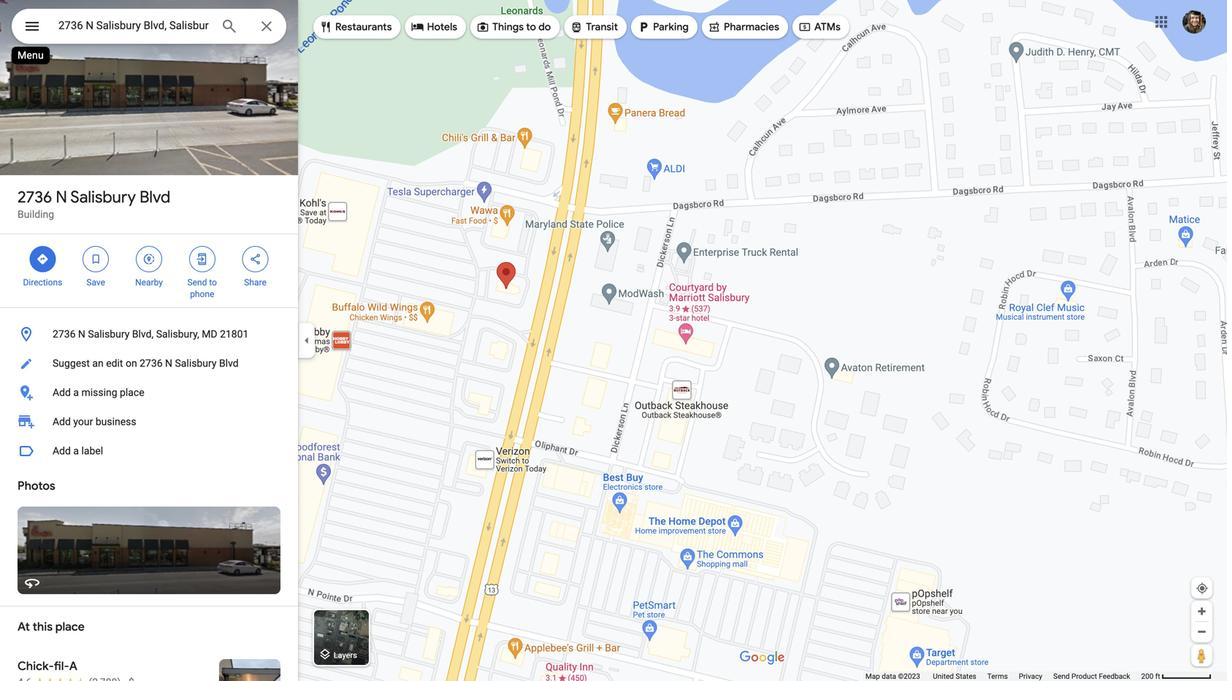 Task type: locate. For each thing, give the bounding box(es) containing it.
united states button
[[933, 672, 977, 682]]

1 vertical spatial a
[[73, 445, 79, 457]]

add
[[53, 387, 71, 399], [53, 416, 71, 428], [53, 445, 71, 457]]

from your device image
[[1196, 582, 1209, 595]]

layers
[[334, 651, 357, 660]]

2 vertical spatial salisbury
[[175, 358, 217, 370]]

zoom out image
[[1197, 627, 1208, 638]]

2736 inside 2736 n salisbury blvd, salisbury, md 21801 button
[[53, 328, 76, 340]]

2 a from the top
[[73, 445, 79, 457]]


[[89, 251, 102, 267]]

footer
[[866, 672, 1141, 682]]

building
[[18, 209, 54, 221]]

add left your
[[53, 416, 71, 428]]

salisbury up edit
[[88, 328, 130, 340]]

none field inside 2736 n salisbury blvd, salisbury, md 21801 field
[[58, 17, 209, 34]]

None field
[[58, 17, 209, 34]]

2736 up building
[[18, 187, 52, 207]]

place down on
[[120, 387, 144, 399]]

add a missing place
[[53, 387, 144, 399]]

2 horizontal spatial 2736
[[140, 358, 163, 370]]

salisbury inside 2736 n salisbury blvd building
[[70, 187, 136, 207]]

on
[[126, 358, 137, 370]]

nearby
[[135, 278, 163, 288]]

 restaurants
[[319, 19, 392, 35]]

blvd
[[140, 187, 170, 207], [219, 358, 239, 370]]

0 vertical spatial a
[[73, 387, 79, 399]]

2736 for blvd
[[18, 187, 52, 207]]

1 vertical spatial add
[[53, 416, 71, 428]]

states
[[956, 672, 977, 681]]

to up phone
[[209, 278, 217, 288]]

4.6 stars 2,788 reviews image
[[18, 676, 121, 682]]

0 vertical spatial add
[[53, 387, 71, 399]]

2736 n salisbury blvd main content
[[0, 0, 298, 682]]

blvd down 21801
[[219, 358, 239, 370]]

at this place
[[18, 620, 85, 635]]

n inside 2736 n salisbury blvd building
[[56, 187, 67, 207]]

0 horizontal spatial place
[[55, 620, 85, 635]]

1 horizontal spatial blvd
[[219, 358, 239, 370]]

n for blvd
[[56, 187, 67, 207]]

send
[[187, 278, 207, 288], [1054, 672, 1070, 681]]

a left 'missing'
[[73, 387, 79, 399]]

things
[[492, 20, 524, 34]]

1 horizontal spatial place
[[120, 387, 144, 399]]

chick-
[[18, 659, 54, 674]]

place inside button
[[120, 387, 144, 399]]

0 vertical spatial place
[[120, 387, 144, 399]]

 hotels
[[411, 19, 457, 35]]

send up phone
[[187, 278, 207, 288]]

2736 inside 2736 n salisbury blvd building
[[18, 187, 52, 207]]

privacy
[[1019, 672, 1043, 681]]

0 vertical spatial send
[[187, 278, 207, 288]]

2 horizontal spatial n
[[165, 358, 172, 370]]

add down suggest
[[53, 387, 71, 399]]

blvd up 
[[140, 187, 170, 207]]


[[196, 251, 209, 267]]

business
[[96, 416, 136, 428]]

to left do
[[526, 20, 536, 34]]

collapse side panel image
[[299, 333, 315, 349]]

missing
[[81, 387, 117, 399]]

1 vertical spatial blvd
[[219, 358, 239, 370]]

add for add your business
[[53, 416, 71, 428]]

0 horizontal spatial to
[[209, 278, 217, 288]]

0 horizontal spatial blvd
[[140, 187, 170, 207]]

terms
[[988, 672, 1008, 681]]

3 add from the top
[[53, 445, 71, 457]]

200 ft
[[1141, 672, 1160, 681]]

n
[[56, 187, 67, 207], [78, 328, 85, 340], [165, 358, 172, 370]]

1 vertical spatial salisbury
[[88, 328, 130, 340]]

0 horizontal spatial n
[[56, 187, 67, 207]]

salisbury inside button
[[175, 358, 217, 370]]

md
[[202, 328, 217, 340]]

a
[[73, 387, 79, 399], [73, 445, 79, 457]]

data
[[882, 672, 896, 681]]

©2023
[[898, 672, 920, 681]]

transit
[[586, 20, 618, 34]]

1 vertical spatial 2736
[[53, 328, 76, 340]]

1 vertical spatial n
[[78, 328, 85, 340]]

1 add from the top
[[53, 387, 71, 399]]

salisbury inside button
[[88, 328, 130, 340]]

pharmacies
[[724, 20, 779, 34]]

0 horizontal spatial send
[[187, 278, 207, 288]]

2736 n salisbury blvd, salisbury, md 21801
[[53, 328, 249, 340]]

2 vertical spatial add
[[53, 445, 71, 457]]

ft
[[1156, 672, 1160, 681]]

restaurants
[[335, 20, 392, 34]]

add left label on the bottom of page
[[53, 445, 71, 457]]

actions for 2736 n salisbury blvd region
[[0, 234, 298, 308]]

footer containing map data ©2023
[[866, 672, 1141, 682]]

blvd inside 2736 n salisbury blvd building
[[140, 187, 170, 207]]

salisbury for blvd,
[[88, 328, 130, 340]]


[[142, 251, 156, 267]]

n for blvd,
[[78, 328, 85, 340]]

place
[[120, 387, 144, 399], [55, 620, 85, 635]]

 transit
[[570, 19, 618, 35]]


[[23, 16, 41, 37]]

to inside  things to do
[[526, 20, 536, 34]]

1 horizontal spatial send
[[1054, 672, 1070, 681]]

2736
[[18, 187, 52, 207], [53, 328, 76, 340], [140, 358, 163, 370]]


[[708, 19, 721, 35]]

a left label on the bottom of page
[[73, 445, 79, 457]]

 parking
[[637, 19, 689, 35]]

1 vertical spatial send
[[1054, 672, 1070, 681]]

2 add from the top
[[53, 416, 71, 428]]

2 vertical spatial 2736
[[140, 358, 163, 370]]

to
[[526, 20, 536, 34], [209, 278, 217, 288]]

add a missing place button
[[0, 378, 298, 408]]

n inside button
[[165, 358, 172, 370]]

a for missing
[[73, 387, 79, 399]]

1 a from the top
[[73, 387, 79, 399]]

suggest an edit on 2736 n salisbury blvd button
[[0, 349, 298, 378]]

salisbury up 
[[70, 187, 136, 207]]

feedback
[[1099, 672, 1130, 681]]

0 vertical spatial to
[[526, 20, 536, 34]]

2736 N Salisbury Blvd, Salisbury, MD 21801 field
[[12, 9, 286, 44]]

2736 up suggest
[[53, 328, 76, 340]]

1 horizontal spatial to
[[526, 20, 536, 34]]

0 vertical spatial blvd
[[140, 187, 170, 207]]

fil-
[[54, 659, 69, 674]]

0 vertical spatial 2736
[[18, 187, 52, 207]]

1 horizontal spatial 2736
[[53, 328, 76, 340]]

2736 n salisbury blvd building
[[18, 187, 170, 221]]

your
[[73, 416, 93, 428]]

send left product
[[1054, 672, 1070, 681]]

label
[[81, 445, 103, 457]]

add a label button
[[0, 437, 298, 466]]

map
[[866, 672, 880, 681]]

map data ©2023
[[866, 672, 922, 681]]

save
[[86, 278, 105, 288]]


[[36, 251, 49, 267]]

0 horizontal spatial 2736
[[18, 187, 52, 207]]

1 vertical spatial to
[[209, 278, 217, 288]]

0 vertical spatial salisbury
[[70, 187, 136, 207]]

send inside button
[[1054, 672, 1070, 681]]

salisbury for blvd
[[70, 187, 136, 207]]

privacy button
[[1019, 672, 1043, 682]]

n inside button
[[78, 328, 85, 340]]

send inside send to phone
[[187, 278, 207, 288]]

 things to do
[[476, 19, 551, 35]]

place right this
[[55, 620, 85, 635]]

salisbury down md
[[175, 358, 217, 370]]

0 vertical spatial n
[[56, 187, 67, 207]]

terms button
[[988, 672, 1008, 682]]

add for add a label
[[53, 445, 71, 457]]


[[476, 19, 490, 35]]

salisbury
[[70, 187, 136, 207], [88, 328, 130, 340], [175, 358, 217, 370]]

2 vertical spatial n
[[165, 358, 172, 370]]

send to phone
[[187, 278, 217, 300]]

2736 right on
[[140, 358, 163, 370]]

1 horizontal spatial n
[[78, 328, 85, 340]]



Task type: vqa. For each thing, say whether or not it's contained in the screenshot.


Task type: describe. For each thing, give the bounding box(es) containing it.
parking
[[653, 20, 689, 34]]

200
[[1141, 672, 1154, 681]]

 atms
[[798, 19, 841, 35]]

suggest
[[53, 358, 90, 370]]

google maps element
[[0, 0, 1227, 682]]

photos
[[18, 479, 55, 494]]

product
[[1072, 672, 1097, 681]]


[[570, 19, 583, 35]]

a for label
[[73, 445, 79, 457]]


[[411, 19, 424, 35]]


[[249, 251, 262, 267]]

share
[[244, 278, 267, 288]]

phone
[[190, 289, 214, 300]]

directions
[[23, 278, 62, 288]]

google account: giulia masi  
(giulia.masi@adept.ai) image
[[1183, 10, 1206, 34]]

this
[[33, 620, 53, 635]]

add a label
[[53, 445, 103, 457]]

add for add a missing place
[[53, 387, 71, 399]]


[[637, 19, 650, 35]]

1 vertical spatial place
[[55, 620, 85, 635]]

send product feedback button
[[1054, 672, 1130, 682]]

21801
[[220, 328, 249, 340]]

send product feedback
[[1054, 672, 1130, 681]]

chick-fil-a link
[[0, 648, 298, 682]]

 pharmacies
[[708, 19, 779, 35]]

zoom in image
[[1197, 606, 1208, 617]]

an
[[92, 358, 104, 370]]

 button
[[12, 9, 53, 47]]

footer inside google maps element
[[866, 672, 1141, 682]]

send for send to phone
[[187, 278, 207, 288]]

add your business
[[53, 416, 136, 428]]

 search field
[[12, 9, 286, 47]]

price: inexpensive image
[[128, 677, 134, 682]]

united
[[933, 672, 954, 681]]

edit
[[106, 358, 123, 370]]

2736 for blvd,
[[53, 328, 76, 340]]

to inside send to phone
[[209, 278, 217, 288]]

blvd,
[[132, 328, 154, 340]]

chick-fil-a
[[18, 659, 77, 674]]

add your business link
[[0, 408, 298, 437]]

do
[[539, 20, 551, 34]]


[[319, 19, 332, 35]]

a
[[69, 659, 77, 674]]

send for send product feedback
[[1054, 672, 1070, 681]]


[[798, 19, 812, 35]]

suggest an edit on 2736 n salisbury blvd
[[53, 358, 239, 370]]

hotels
[[427, 20, 457, 34]]

blvd inside button
[[219, 358, 239, 370]]

at
[[18, 620, 30, 635]]

2736 n salisbury blvd, salisbury, md 21801 button
[[0, 320, 298, 349]]

salisbury,
[[156, 328, 199, 340]]

2736 inside suggest an edit on 2736 n salisbury blvd button
[[140, 358, 163, 370]]

show street view coverage image
[[1191, 645, 1213, 667]]

200 ft button
[[1141, 672, 1212, 681]]

united states
[[933, 672, 977, 681]]

atms
[[814, 20, 841, 34]]



